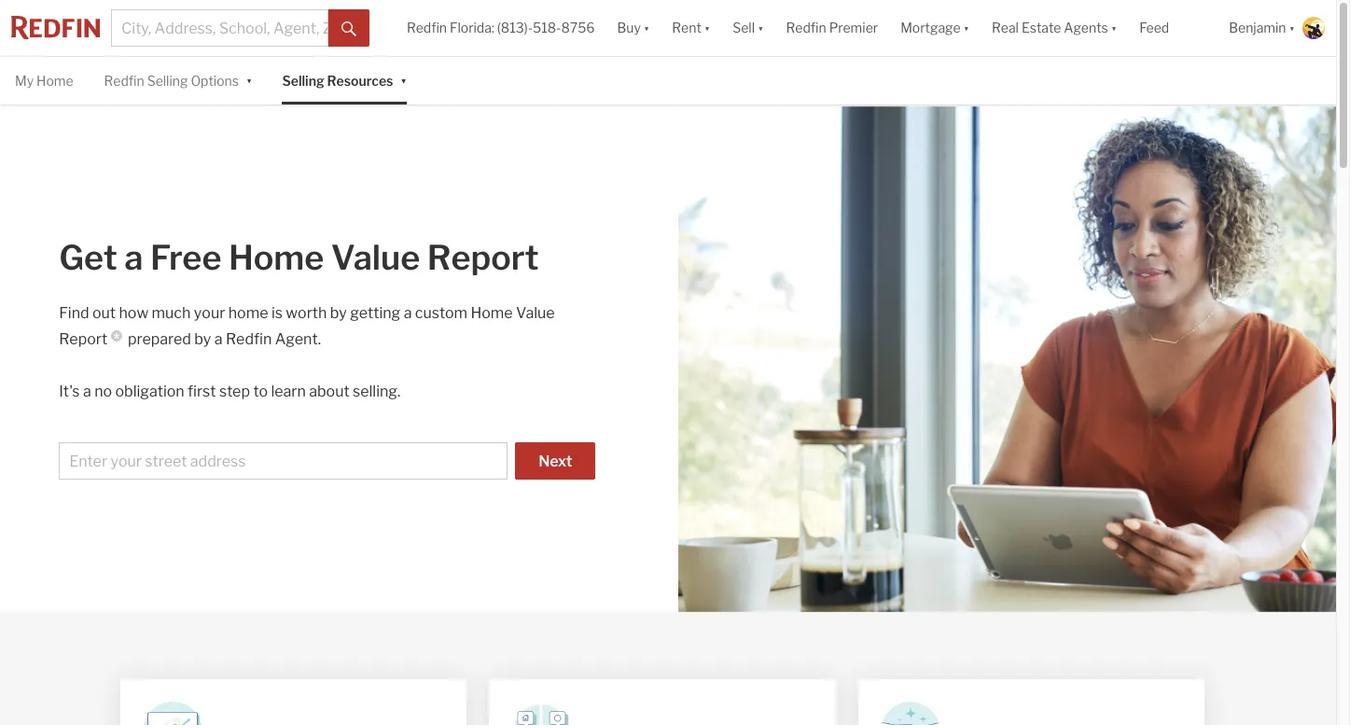 Task type: vqa. For each thing, say whether or not it's contained in the screenshot.
IS in the top of the page
yes



Task type: describe. For each thing, give the bounding box(es) containing it.
prepared by a redfin agent.
[[125, 331, 321, 348]]

resources
[[327, 73, 393, 89]]

selling inside selling resources ▾
[[282, 73, 325, 89]]

redfin florida: (813)-518-8756
[[407, 20, 595, 36]]

redfin home value report icon image
[[143, 702, 203, 725]]

options
[[191, 73, 239, 89]]

agent.
[[275, 331, 321, 348]]

0 horizontal spatial value
[[331, 237, 420, 278]]

feed
[[1140, 20, 1170, 36]]

much
[[152, 304, 191, 322]]

buy ▾ button
[[618, 0, 650, 56]]

home inside find out how much your home is worth by getting a custom home value report
[[471, 304, 513, 322]]

▾ inside selling resources ▾
[[401, 71, 407, 87]]

next
[[539, 453, 573, 471]]

1 horizontal spatial home
[[229, 237, 324, 278]]

my home link
[[15, 57, 73, 105]]

real estate agents ▾ link
[[992, 0, 1118, 56]]

value inside find out how much your home is worth by getting a custom home value report
[[516, 304, 555, 322]]

▾ right mortgage
[[964, 20, 970, 36]]

prepared
[[128, 331, 191, 348]]

my home
[[15, 73, 73, 89]]

benjamin
[[1230, 20, 1287, 36]]

how
[[119, 304, 149, 322]]

rent ▾ button
[[672, 0, 711, 56]]

mortgage ▾
[[901, 20, 970, 36]]

redfin selling options ▾
[[104, 71, 252, 89]]

agents
[[1064, 20, 1109, 36]]

8756
[[561, 20, 595, 36]]

step
[[219, 383, 250, 401]]

rent ▾
[[672, 20, 711, 36]]

buy
[[618, 20, 641, 36]]

no
[[94, 383, 112, 401]]

it's a no obligation first step to learn about selling.
[[59, 383, 401, 401]]

buy ▾ button
[[606, 0, 661, 56]]

selling inside redfin selling options ▾
[[147, 73, 188, 89]]

disclaimer image
[[111, 331, 122, 342]]

estate
[[1022, 20, 1062, 36]]

find out how much your home is worth by getting a custom home value report
[[59, 304, 555, 348]]

▾ inside redfin selling options ▾
[[246, 71, 252, 87]]

your
[[194, 304, 225, 322]]

sell ▾ button
[[733, 0, 764, 56]]

▾ right "sell"
[[758, 20, 764, 36]]

buy ▾
[[618, 20, 650, 36]]

Enter your street address search field
[[59, 443, 508, 480]]

florida:
[[450, 20, 495, 36]]

free
[[150, 237, 222, 278]]

my
[[15, 73, 34, 89]]

518-
[[533, 20, 561, 36]]

redfin for redfin florida: (813)-518-8756
[[407, 20, 447, 36]]

real
[[992, 20, 1019, 36]]

sell
[[733, 20, 755, 36]]

first
[[188, 383, 216, 401]]

selling resources link
[[282, 57, 393, 105]]



Task type: locate. For each thing, give the bounding box(es) containing it.
user photo image
[[1303, 17, 1325, 39]]

is
[[272, 304, 283, 322]]

sell ▾ button
[[722, 0, 775, 56]]

selling resources ▾
[[282, 71, 407, 89]]

0 horizontal spatial selling
[[147, 73, 188, 89]]

submit search image
[[342, 21, 357, 36]]

report up custom
[[427, 237, 539, 278]]

selling left options
[[147, 73, 188, 89]]

▾ right resources
[[401, 71, 407, 87]]

sell ▾
[[733, 20, 764, 36]]

▾
[[644, 20, 650, 36], [705, 20, 711, 36], [758, 20, 764, 36], [964, 20, 970, 36], [1111, 20, 1118, 36], [1290, 20, 1296, 36], [246, 71, 252, 87], [401, 71, 407, 87]]

redfin premier button
[[775, 0, 890, 56]]

real estate agents ▾ button
[[981, 0, 1129, 56]]

0 horizontal spatial report
[[59, 331, 107, 348]]

premier
[[829, 20, 878, 36]]

get
[[59, 237, 117, 278]]

redfin
[[407, 20, 447, 36], [786, 20, 827, 36], [104, 73, 144, 89], [226, 331, 272, 348]]

redfin inside button
[[786, 20, 827, 36]]

learn
[[271, 383, 306, 401]]

worth
[[286, 304, 327, 322]]

1 horizontal spatial value
[[516, 304, 555, 322]]

selling.
[[353, 383, 401, 401]]

chat with a local redfin agent icon image
[[512, 702, 572, 725]]

by
[[330, 304, 347, 322], [194, 331, 211, 348]]

report down find
[[59, 331, 107, 348]]

home up is
[[229, 237, 324, 278]]

City, Address, School, Agent, ZIP search field
[[111, 9, 329, 47]]

redfin for redfin selling options ▾
[[104, 73, 144, 89]]

a inside find out how much your home is worth by getting a custom home value report
[[404, 304, 412, 322]]

redfin left premier
[[786, 20, 827, 36]]

by inside find out how much your home is worth by getting a custom home value report
[[330, 304, 347, 322]]

redfin right my home
[[104, 73, 144, 89]]

redfin left florida:
[[407, 20, 447, 36]]

report inside find out how much your home is worth by getting a custom home value report
[[59, 331, 107, 348]]

a down your on the top of page
[[214, 331, 223, 348]]

about
[[309, 383, 350, 401]]

1 horizontal spatial by
[[330, 304, 347, 322]]

a right getting
[[404, 304, 412, 322]]

mortgage
[[901, 20, 961, 36]]

selling left resources
[[282, 73, 325, 89]]

by down your on the top of page
[[194, 331, 211, 348]]

find
[[59, 304, 89, 322]]

custom
[[415, 304, 468, 322]]

home right custom
[[471, 304, 513, 322]]

0 horizontal spatial by
[[194, 331, 211, 348]]

report
[[427, 237, 539, 278], [59, 331, 107, 348]]

0 vertical spatial by
[[330, 304, 347, 322]]

obligation
[[115, 383, 185, 401]]

0 vertical spatial value
[[331, 237, 420, 278]]

feed button
[[1129, 0, 1218, 56]]

home right my
[[37, 73, 73, 89]]

1 vertical spatial by
[[194, 331, 211, 348]]

▾ right options
[[246, 71, 252, 87]]

1 selling from the left
[[147, 73, 188, 89]]

redfin premier
[[786, 20, 878, 36]]

redfin inside redfin selling options ▾
[[104, 73, 144, 89]]

getting
[[350, 304, 401, 322]]

▾ right the agents
[[1111, 20, 1118, 36]]

a homeowner getting a free property value and market analysis image
[[679, 105, 1337, 612]]

2 vertical spatial home
[[471, 304, 513, 322]]

selling
[[147, 73, 188, 89], [282, 73, 325, 89]]

a
[[124, 237, 143, 278], [404, 304, 412, 322], [214, 331, 223, 348], [83, 383, 91, 401]]

it's
[[59, 383, 80, 401]]

mortgage ▾ button
[[901, 0, 970, 56]]

redfin for redfin premier
[[786, 20, 827, 36]]

a right get
[[124, 237, 143, 278]]

real estate agents ▾
[[992, 20, 1118, 36]]

redfin down home
[[226, 331, 272, 348]]

0 vertical spatial report
[[427, 237, 539, 278]]

0 horizontal spatial home
[[37, 73, 73, 89]]

get a free home value report
[[59, 237, 539, 278]]

1 horizontal spatial selling
[[282, 73, 325, 89]]

out
[[92, 304, 116, 322]]

1 vertical spatial home
[[229, 237, 324, 278]]

to
[[253, 383, 268, 401]]

benjamin ▾
[[1230, 20, 1296, 36]]

▾ right the rent
[[705, 20, 711, 36]]

home
[[228, 304, 268, 322]]

1 horizontal spatial report
[[427, 237, 539, 278]]

redfin listing icon image
[[881, 702, 941, 725]]

1 vertical spatial report
[[59, 331, 107, 348]]

rent ▾ button
[[661, 0, 722, 56]]

redfin selling options link
[[104, 57, 239, 105]]

next button
[[515, 443, 596, 480]]

(813)-
[[497, 20, 533, 36]]

a left no
[[83, 383, 91, 401]]

2 selling from the left
[[282, 73, 325, 89]]

mortgage ▾ button
[[890, 0, 981, 56]]

1 vertical spatial value
[[516, 304, 555, 322]]

0 vertical spatial home
[[37, 73, 73, 89]]

rent
[[672, 20, 702, 36]]

value
[[331, 237, 420, 278], [516, 304, 555, 322]]

▾ left user photo
[[1290, 20, 1296, 36]]

2 horizontal spatial home
[[471, 304, 513, 322]]

by right the worth at the left top of page
[[330, 304, 347, 322]]

▾ right the buy
[[644, 20, 650, 36]]

home
[[37, 73, 73, 89], [229, 237, 324, 278], [471, 304, 513, 322]]



